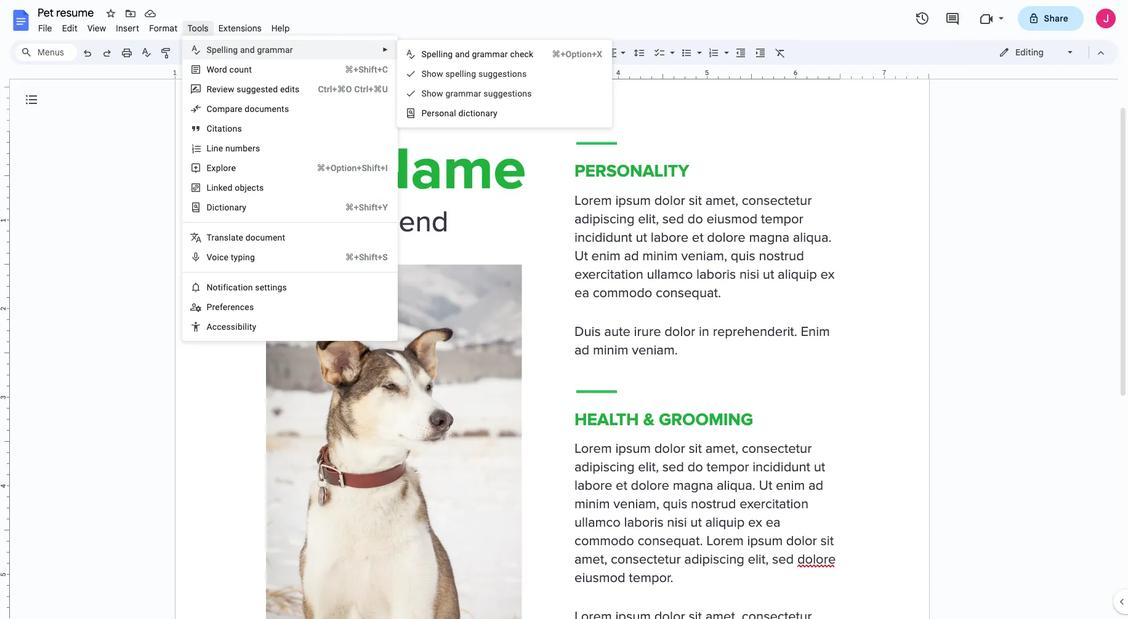 Task type: describe. For each thing, give the bounding box(es) containing it.
word count w element
[[207, 65, 256, 75]]

l inked objects
[[207, 183, 264, 193]]

document
[[246, 233, 285, 243]]

t
[[207, 233, 212, 243]]

s left ow
[[422, 69, 427, 79]]

►
[[383, 46, 389, 53]]

inked
[[211, 183, 233, 193]]

personal
[[422, 108, 456, 118]]

v
[[207, 253, 212, 262]]

explo
[[207, 163, 228, 173]]

n o tification settings
[[207, 283, 287, 293]]

tools menu item
[[183, 21, 214, 36]]

s for pelling and grammar check
[[422, 49, 427, 59]]

co
[[207, 104, 217, 114]]

main toolbar
[[76, 0, 790, 478]]

count
[[229, 65, 252, 75]]

1 horizontal spatial c
[[466, 108, 470, 118]]

n
[[207, 283, 213, 293]]

oice
[[212, 253, 229, 262]]

ord
[[214, 65, 227, 75]]

left margin image
[[176, 70, 267, 79]]

s for pelling and grammar
[[207, 45, 212, 55]]

Zoom field
[[177, 44, 223, 62]]

grammar for pelling and grammar check
[[472, 49, 508, 59]]

settings
[[255, 283, 287, 293]]

s pelling and grammar
[[207, 45, 293, 55]]

h
[[427, 69, 432, 79]]

accessibility c element
[[207, 322, 260, 332]]

grammar for pelling and grammar
[[257, 45, 293, 55]]

help menu item
[[267, 21, 295, 36]]

citations
[[207, 124, 242, 134]]

spelling
[[446, 69, 476, 79]]

preferences p element
[[207, 302, 258, 312]]

r
[[228, 163, 231, 173]]

spelling and grammar s element
[[207, 45, 297, 55]]

Rename text field
[[33, 5, 101, 20]]

ctrl+⌘u
[[354, 84, 388, 94]]

documents
[[245, 104, 289, 114]]

m
[[217, 104, 225, 114]]

show
[[422, 89, 443, 99]]

mode and view toolbar
[[990, 40, 1111, 65]]

menu bar inside menu bar banner
[[33, 16, 295, 36]]

help
[[271, 23, 290, 34]]

and for ow spelling suggestions
[[455, 49, 470, 59]]

s
[[237, 84, 241, 94]]

view menu item
[[82, 21, 111, 36]]

linked objects l element
[[207, 183, 268, 193]]

ictionary
[[212, 203, 246, 212]]

line numbers f1 element
[[207, 144, 264, 153]]

editing
[[1016, 47, 1044, 58]]

editing button
[[990, 43, 1083, 62]]

tification
[[218, 283, 253, 293]]

line numbers
[[207, 144, 260, 153]]

check
[[510, 49, 534, 59]]

ggested
[[246, 84, 278, 94]]

ctrl+⌘o ctrl+⌘u element
[[303, 83, 388, 95]]

share
[[1044, 13, 1069, 24]]

e
[[231, 163, 236, 173]]

tionary
[[470, 108, 498, 118]]

di
[[459, 108, 466, 118]]

⌘+option+x
[[552, 49, 603, 59]]

show g rammar suggestions
[[422, 89, 532, 99]]

l
[[207, 183, 211, 193]]

a c cessibility
[[207, 322, 256, 332]]

application containing share
[[0, 0, 1128, 620]]

⌘+option+shift+i element
[[302, 162, 388, 174]]

spelling and grammar check s element
[[422, 49, 537, 59]]

ctrl+⌘o
[[318, 84, 352, 94]]

voice typing v element
[[207, 253, 259, 262]]

p
[[207, 302, 212, 312]]

1
[[173, 68, 177, 77]]

v oice typing
[[207, 253, 255, 262]]

format menu item
[[144, 21, 183, 36]]

insert
[[116, 23, 139, 34]]



Task type: locate. For each thing, give the bounding box(es) containing it.
file
[[38, 23, 52, 34]]

d
[[207, 203, 212, 212]]

s h ow spelling suggestions
[[422, 69, 527, 79]]

and up spelling
[[455, 49, 470, 59]]

1 horizontal spatial grammar
[[472, 49, 508, 59]]

share button
[[1018, 6, 1084, 31]]

typing
[[231, 253, 255, 262]]

0 horizontal spatial and
[[240, 45, 255, 55]]

⌘+shift+y
[[345, 203, 388, 212]]

suggestions
[[479, 69, 527, 79], [484, 89, 532, 99]]

format
[[149, 23, 178, 34]]

review suggested edits u element
[[207, 84, 303, 94]]

explore r element
[[207, 163, 240, 173]]

Star checkbox
[[102, 5, 119, 22]]

citations k element
[[207, 124, 246, 134]]

0 horizontal spatial grammar
[[257, 45, 293, 55]]

line
[[207, 144, 223, 153]]

⌘+option+x element
[[537, 48, 603, 60]]

compare documents m element
[[207, 104, 293, 114]]

w
[[207, 65, 214, 75]]

rammar
[[451, 89, 481, 99]]

view
[[87, 23, 106, 34]]

numbers
[[225, 144, 260, 153]]

g
[[446, 89, 451, 99]]

top margin image
[[0, 43, 9, 135]]

⌘+shift+s
[[345, 253, 388, 262]]

edit
[[62, 23, 78, 34]]

⌘+shift+s element
[[331, 251, 388, 264]]

s up h
[[422, 49, 427, 59]]

show spelling suggestions h element
[[422, 69, 531, 79]]

s
[[207, 45, 212, 55], [422, 49, 427, 59], [422, 69, 427, 79]]

0 vertical spatial suggestions
[[479, 69, 527, 79]]

Menus field
[[15, 44, 77, 61]]

review s u ggested edits
[[207, 84, 300, 94]]

⌘+shift+c
[[345, 65, 388, 75]]

menu
[[183, 36, 398, 620], [398, 40, 612, 127]]

d ictionary
[[207, 203, 246, 212]]

⌘+shift+c element
[[330, 63, 388, 76]]

edit menu item
[[57, 21, 82, 36]]

insert menu item
[[111, 21, 144, 36]]

menu bar containing file
[[33, 16, 295, 36]]

menu bar banner
[[0, 0, 1128, 620]]

cessibility
[[217, 322, 256, 332]]

translate document t element
[[207, 233, 289, 243]]

grammar up show spelling suggestions h element
[[472, 49, 508, 59]]

⌘+shift+y element
[[331, 201, 388, 214]]

co m pare documents
[[207, 104, 289, 114]]

t ranslate document
[[207, 233, 285, 243]]

extensions
[[218, 23, 262, 34]]

a
[[207, 322, 212, 332]]

1 vertical spatial c
[[212, 322, 217, 332]]

personal dictionary c element
[[422, 108, 501, 118]]

personal di c tionary
[[422, 108, 498, 118]]

suggestions up tionary
[[484, 89, 532, 99]]

file menu item
[[33, 21, 57, 36]]

grammar down help menu item
[[257, 45, 293, 55]]

1 horizontal spatial and
[[455, 49, 470, 59]]

u
[[241, 84, 246, 94]]

right margin image
[[837, 70, 929, 79]]

1 vertical spatial suggestions
[[484, 89, 532, 99]]

s pelling and grammar check
[[422, 49, 534, 59]]

c
[[466, 108, 470, 118], [212, 322, 217, 332]]

and
[[240, 45, 255, 55], [455, 49, 470, 59]]

edits
[[280, 84, 300, 94]]

and for w ord count
[[240, 45, 255, 55]]

menu bar
[[33, 16, 295, 36]]

ctrl+⌘o ctrl+⌘u
[[318, 84, 388, 94]]

explo r e
[[207, 163, 236, 173]]

⌘+option+shift+i
[[317, 163, 388, 173]]

Zoom text field
[[179, 44, 208, 62]]

pelling up ord
[[212, 45, 238, 55]]

tools
[[188, 23, 209, 34]]

and up count
[[240, 45, 255, 55]]

pelling for pelling and grammar
[[212, 45, 238, 55]]

notification settings o element
[[207, 283, 291, 293]]

grammar
[[257, 45, 293, 55], [472, 49, 508, 59]]

objects
[[235, 183, 264, 193]]

ow
[[432, 69, 443, 79]]

0 vertical spatial c
[[466, 108, 470, 118]]

1 horizontal spatial pelling
[[427, 49, 453, 59]]

0 horizontal spatial c
[[212, 322, 217, 332]]

line & paragraph spacing image
[[632, 44, 646, 61]]

s up w
[[207, 45, 212, 55]]

bulleted list menu image
[[694, 44, 702, 49]]

ranslate
[[212, 233, 243, 243]]

pelling
[[212, 45, 238, 55], [427, 49, 453, 59]]

0 horizontal spatial pelling
[[212, 45, 238, 55]]

dictionary d element
[[207, 203, 250, 212]]

w ord count
[[207, 65, 252, 75]]

application
[[0, 0, 1128, 620]]

references
[[212, 302, 254, 312]]

numbered list menu image
[[721, 44, 729, 49]]

checklist menu image
[[667, 44, 675, 49]]

pare
[[225, 104, 242, 114]]

p references
[[207, 302, 254, 312]]

suggestions down the check at top left
[[479, 69, 527, 79]]

extensions menu item
[[214, 21, 267, 36]]

show grammar suggestions g element
[[422, 89, 536, 99]]

pelling up ow
[[427, 49, 453, 59]]

pelling for pelling and grammar check
[[427, 49, 453, 59]]

o
[[213, 283, 218, 293]]

review
[[207, 84, 234, 94]]



Task type: vqa. For each thing, say whether or not it's contained in the screenshot.
W ord count
yes



